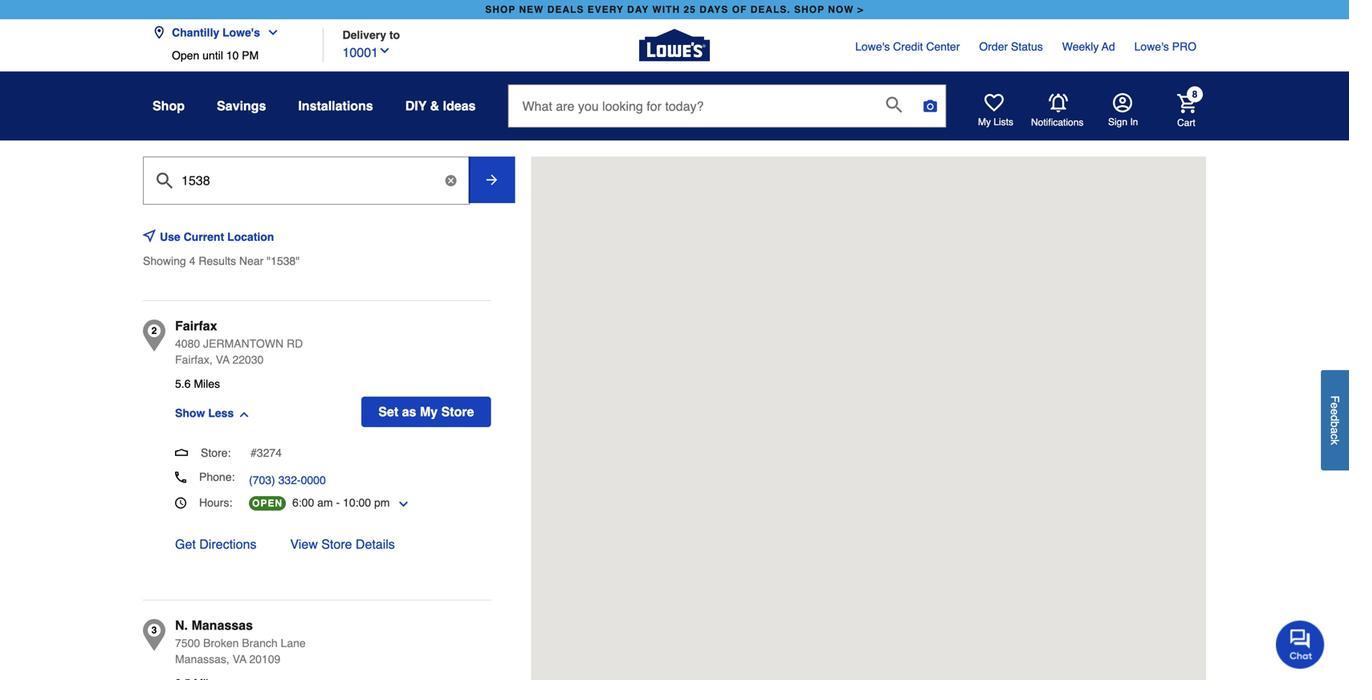 Task type: locate. For each thing, give the bounding box(es) containing it.
in
[[1130, 116, 1138, 128]]

status
[[1011, 40, 1043, 53]]

weekly ad
[[1062, 40, 1115, 53]]

open
[[172, 49, 199, 62], [252, 498, 283, 509]]

va down "broken"
[[233, 653, 246, 666]]

1 vertical spatial va
[[233, 653, 246, 666]]

e up b in the bottom right of the page
[[1329, 409, 1342, 415]]

0 horizontal spatial va
[[216, 353, 230, 366]]

lowe's credit center link
[[855, 39, 960, 55]]

hours :
[[199, 496, 232, 509]]

1 horizontal spatial my
[[978, 116, 991, 128]]

of
[[732, 4, 747, 15]]

6:00
[[292, 496, 314, 509]]

miles
[[194, 378, 220, 390]]

1 horizontal spatial store
[[441, 404, 474, 419]]

lowe's
[[222, 26, 260, 39], [855, 40, 890, 53], [1135, 40, 1169, 53]]

0 horizontal spatial shop
[[485, 4, 516, 15]]

0 horizontal spatial my
[[420, 404, 438, 419]]

1 vertical spatial store
[[321, 537, 352, 552]]

10001 button
[[343, 41, 391, 62]]

0 vertical spatial open
[[172, 49, 199, 62]]

lowe's home improvement notification center image
[[1049, 93, 1068, 113]]

Search Query text field
[[509, 85, 873, 127]]

sign in
[[1108, 116, 1138, 128]]

chantilly lowe's
[[172, 26, 260, 39]]

lowe's up 10
[[222, 26, 260, 39]]

pro
[[1172, 40, 1197, 53]]

1 horizontal spatial open
[[252, 498, 283, 509]]

shop new deals every day with 25 days of deals. shop now > link
[[482, 0, 867, 19]]

arrow right image
[[484, 172, 500, 188]]

332-
[[278, 474, 301, 487]]

my left lists
[[978, 116, 991, 128]]

store right as at bottom left
[[441, 404, 474, 419]]

1 horizontal spatial lowe's
[[855, 40, 890, 53]]

diy & ideas
[[405, 98, 476, 113]]

va left 22030 at the left of the page
[[216, 353, 230, 366]]

6:00 am - 10:00 pm
[[292, 496, 390, 509]]

gps image
[[143, 229, 156, 242]]

1 vertical spatial my
[[420, 404, 438, 419]]

show less
[[175, 407, 234, 420]]

-
[[336, 496, 340, 509]]

shop left now
[[794, 4, 825, 15]]

chantilly
[[172, 26, 219, 39]]

hours
[[199, 496, 229, 509]]

va inside fairfax 4080 jermantown rd fairfax, va 22030
[[216, 353, 230, 366]]

:
[[229, 496, 232, 509]]

5.6 miles
[[175, 378, 220, 390]]

0 vertical spatial va
[[216, 353, 230, 366]]

history image
[[175, 498, 186, 509]]

chevron down image
[[378, 44, 391, 57]]

(703)
[[249, 474, 275, 487]]

lowe's for lowe's pro
[[1135, 40, 1169, 53]]

my right as at bottom left
[[420, 404, 438, 419]]

shop left new
[[485, 4, 516, 15]]

b
[[1329, 422, 1342, 428]]

20109
[[249, 653, 281, 666]]

ideas
[[443, 98, 476, 113]]

1 horizontal spatial va
[[233, 653, 246, 666]]

0 horizontal spatial lowe's
[[222, 26, 260, 39]]

0000
[[301, 474, 326, 487]]

as
[[402, 404, 416, 419]]

chat invite button image
[[1276, 620, 1325, 669]]

my lists link
[[978, 93, 1014, 129]]

jermantown
[[203, 337, 284, 350]]

lowe's credit center
[[855, 40, 960, 53]]

None search field
[[508, 84, 947, 143]]

show
[[175, 407, 205, 420]]

set
[[379, 404, 399, 419]]

store right view
[[321, 537, 352, 552]]

open down chantilly
[[172, 49, 199, 62]]

use current location
[[160, 231, 274, 243]]

2
[[152, 325, 157, 337]]

fairfax,
[[175, 353, 213, 366]]

fairfax 4080 jermantown rd fairfax, va 22030
[[175, 318, 303, 366]]

va
[[216, 353, 230, 366], [233, 653, 246, 666]]

3
[[152, 625, 157, 636]]

2 horizontal spatial lowe's
[[1135, 40, 1169, 53]]

1 e from the top
[[1329, 403, 1342, 409]]

0 horizontal spatial open
[[172, 49, 199, 62]]

open down "(703)"
[[252, 498, 283, 509]]

22030
[[232, 353, 264, 366]]

location image
[[153, 26, 165, 39]]

less
[[208, 407, 234, 420]]

until
[[203, 49, 223, 62]]

set as my store
[[379, 404, 474, 419]]

8
[[1193, 89, 1198, 100]]

1 shop from the left
[[485, 4, 516, 15]]

my
[[978, 116, 991, 128], [420, 404, 438, 419]]

e
[[1329, 403, 1342, 409], [1329, 409, 1342, 415]]

0 vertical spatial store
[[441, 404, 474, 419]]

my lists
[[978, 116, 1014, 128]]

lowe's left pro
[[1135, 40, 1169, 53]]

1 horizontal spatial shop
[[794, 4, 825, 15]]

chantilly lowe's button
[[153, 16, 286, 49]]

get
[[175, 537, 196, 552]]

store
[[441, 404, 474, 419], [321, 537, 352, 552]]

lowe's left credit in the right top of the page
[[855, 40, 890, 53]]

lowe's home improvement logo image
[[639, 10, 710, 81]]

e up 'd'
[[1329, 403, 1342, 409]]

am
[[317, 496, 333, 509]]

showing
[[143, 255, 186, 267]]

1 vertical spatial open
[[252, 498, 283, 509]]



Task type: describe. For each thing, give the bounding box(es) containing it.
lowe's for lowe's credit center
[[855, 40, 890, 53]]

5.6
[[175, 378, 191, 390]]

0 vertical spatial my
[[978, 116, 991, 128]]

get directions
[[175, 537, 257, 552]]

pm
[[374, 496, 390, 509]]

manassas
[[192, 618, 253, 633]]

diy & ideas button
[[405, 92, 476, 120]]

4
[[189, 255, 195, 267]]

directions
[[199, 537, 257, 552]]

search image
[[886, 97, 902, 113]]

fairfax
[[175, 318, 217, 333]]

phone:
[[199, 471, 235, 484]]

shop new deals every day with 25 days of deals. shop now >
[[485, 4, 864, 15]]

every
[[588, 4, 624, 15]]

day
[[627, 4, 649, 15]]

now
[[828, 4, 854, 15]]

n. manassas 7500 broken branch lane manassas, va 20109
[[175, 618, 306, 666]]

view store details link
[[290, 535, 395, 554]]

delivery to
[[343, 29, 400, 41]]

use
[[160, 231, 180, 243]]

(703) 332-0000
[[249, 474, 326, 487]]

lowe's pro link
[[1135, 39, 1197, 55]]

lowe's pro
[[1135, 40, 1197, 53]]

0 horizontal spatial store
[[321, 537, 352, 552]]

open for open
[[252, 498, 283, 509]]

lowe's home improvement account image
[[1113, 93, 1133, 112]]

c
[[1329, 434, 1342, 440]]

near
[[239, 255, 264, 267]]

notifications
[[1031, 117, 1084, 128]]

store:
[[201, 447, 231, 459]]

weekly ad link
[[1062, 39, 1115, 55]]

results
[[199, 255, 236, 267]]

chevron down image
[[260, 26, 279, 39]]

pagoda image
[[175, 446, 188, 459]]

new
[[519, 4, 544, 15]]

savings button
[[217, 92, 266, 120]]

days
[[700, 4, 729, 15]]

view store details
[[290, 537, 395, 552]]

d
[[1329, 415, 1342, 422]]

lane
[[281, 637, 306, 650]]

center
[[926, 40, 960, 53]]

store inside button
[[441, 404, 474, 419]]

deals
[[548, 4, 584, 15]]

n.
[[175, 618, 188, 633]]

"1538"
[[267, 255, 300, 267]]

installations button
[[298, 92, 373, 120]]

order status link
[[979, 39, 1043, 55]]

set as my store button
[[362, 397, 491, 427]]

cart
[[1178, 117, 1196, 128]]

details
[[356, 537, 395, 552]]

fairfax link
[[175, 316, 217, 336]]

ad
[[1102, 40, 1115, 53]]

(703) 332-0000 link
[[249, 472, 326, 488]]

a
[[1329, 428, 1342, 434]]

pm
[[242, 49, 259, 62]]

location
[[227, 231, 274, 243]]

4080
[[175, 337, 200, 350]]

phone image
[[175, 472, 186, 483]]

va inside n. manassas 7500 broken branch lane manassas, va 20109
[[233, 653, 246, 666]]

shop
[[153, 98, 185, 113]]

open for open until 10 pm
[[172, 49, 199, 62]]

lowe's home improvement cart image
[[1178, 94, 1197, 113]]

n. manassas link
[[175, 616, 253, 635]]

lowe's home improvement lists image
[[985, 93, 1004, 112]]

with
[[653, 4, 680, 15]]

rd
[[287, 337, 303, 350]]

7500
[[175, 637, 200, 650]]

to
[[389, 29, 400, 41]]

shop button
[[153, 92, 185, 120]]

f
[[1329, 396, 1342, 403]]

10001
[[343, 45, 378, 60]]

order status
[[979, 40, 1043, 53]]

#3274
[[251, 447, 282, 459]]

my inside button
[[420, 404, 438, 419]]

2 shop from the left
[[794, 4, 825, 15]]

lists
[[994, 116, 1014, 128]]

&
[[430, 98, 439, 113]]

10
[[226, 49, 239, 62]]

open until 10 pm
[[172, 49, 259, 62]]

delivery
[[343, 29, 386, 41]]

10:00
[[343, 496, 371, 509]]

lowe's inside button
[[222, 26, 260, 39]]

sign in button
[[1108, 93, 1138, 129]]

25
[[684, 4, 696, 15]]

camera image
[[922, 98, 939, 114]]

view
[[290, 537, 318, 552]]

deals.
[[751, 4, 791, 15]]

showing                                      4                                     results near "1538"
[[143, 255, 300, 267]]

current
[[184, 231, 224, 243]]

2 e from the top
[[1329, 409, 1342, 415]]

branch
[[242, 637, 278, 650]]

weekly
[[1062, 40, 1099, 53]]

Zip Code, City, State or Store # text field
[[149, 165, 462, 189]]

k
[[1329, 440, 1342, 445]]



Task type: vqa. For each thing, say whether or not it's contained in the screenshot.
My to the top
yes



